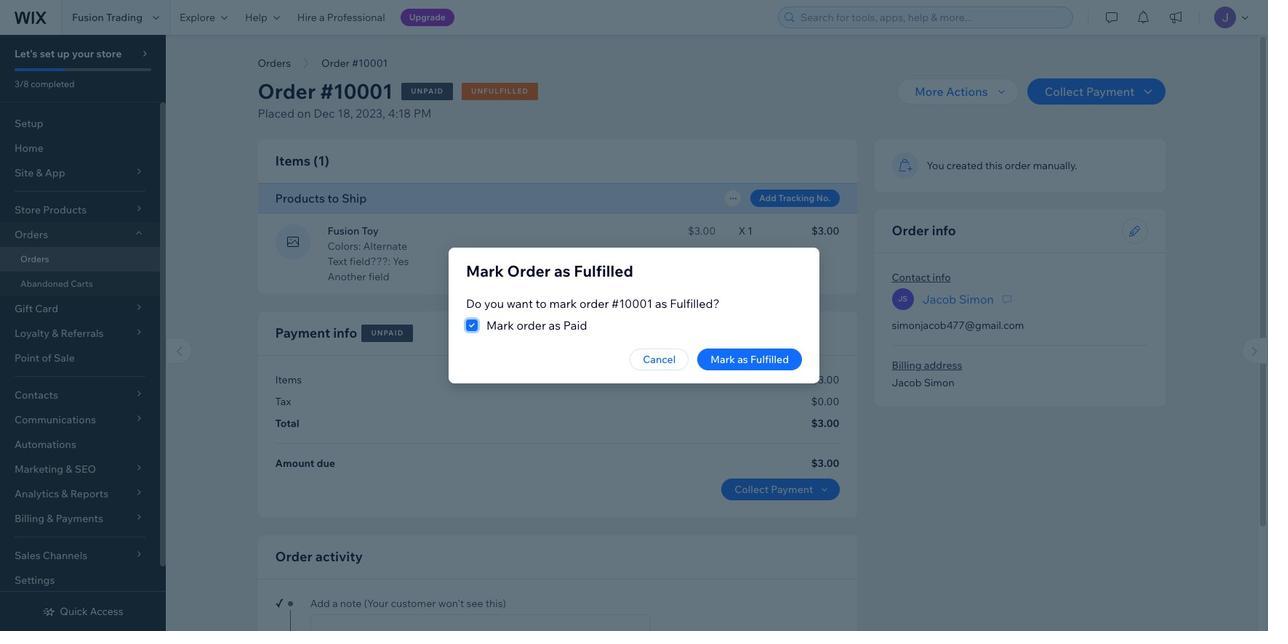Task type: describe. For each thing, give the bounding box(es) containing it.
0 vertical spatial to
[[328, 191, 339, 205]]

store
[[96, 47, 122, 60]]

simon inside the billing address jacob simon
[[924, 377, 954, 390]]

placed
[[258, 106, 294, 121]]

field
[[368, 271, 389, 284]]

created
[[947, 159, 983, 172]]

up
[[57, 47, 70, 60]]

tracking
[[778, 192, 815, 203]]

3/8 completed
[[15, 79, 74, 89]]

1 horizontal spatial to
[[536, 297, 547, 311]]

a for note
[[332, 598, 338, 611]]

$3.00 for amount due
[[811, 457, 839, 470]]

abandoned carts
[[20, 278, 93, 289]]

info for contact info
[[933, 271, 951, 284]]

your
[[72, 47, 94, 60]]

items (1)
[[275, 153, 329, 169]]

order left activity
[[275, 549, 312, 566]]

orders for orders dropdown button
[[15, 228, 48, 241]]

products
[[275, 191, 325, 205]]

amount due
[[275, 457, 335, 470]]

want
[[507, 297, 533, 311]]

mark for mark as fulfilled
[[711, 353, 735, 366]]

do
[[466, 297, 482, 311]]

1
[[748, 225, 753, 238]]

quick access button
[[42, 606, 123, 619]]

0 vertical spatial payment
[[1086, 84, 1135, 99]]

automations link
[[0, 433, 160, 457]]

mark for mark order as paid
[[486, 318, 514, 333]]

settings
[[15, 574, 55, 588]]

point of sale link
[[0, 346, 160, 371]]

you
[[927, 159, 944, 172]]

info for order info
[[932, 223, 956, 239]]

mark as fulfilled button
[[698, 349, 802, 371]]

mark as fulfilled
[[711, 353, 789, 366]]

2 vertical spatial #10001
[[612, 297, 653, 311]]

you
[[484, 297, 504, 311]]

field???:
[[350, 255, 390, 268]]

1 horizontal spatial payment
[[771, 484, 813, 497]]

manually.
[[1033, 159, 1077, 172]]

activity
[[315, 549, 363, 566]]

3/8
[[15, 79, 29, 89]]

1 horizontal spatial order
[[579, 297, 609, 311]]

x 1
[[739, 225, 753, 238]]

products to ship
[[275, 191, 367, 205]]

order up 'contact'
[[892, 223, 929, 239]]

access
[[90, 606, 123, 619]]

unfulfilled
[[471, 87, 529, 96]]

upgrade
[[409, 12, 446, 23]]

order #10001 inside button
[[321, 57, 388, 70]]

billing
[[892, 359, 922, 372]]

professional
[[327, 11, 385, 24]]

jacob inside the billing address jacob simon
[[892, 377, 922, 390]]

point
[[15, 352, 39, 365]]

orders for orders button at the top of the page
[[258, 57, 291, 70]]

completed
[[31, 79, 74, 89]]

fulfilled inside button
[[750, 353, 789, 366]]

collect for the bottom collect payment button
[[735, 484, 769, 497]]

yes
[[393, 255, 409, 268]]

automations
[[15, 438, 76, 452]]

mark for mark order as fulfilled
[[466, 262, 504, 281]]

orders button
[[251, 52, 298, 74]]

collect for top collect payment button
[[1045, 84, 1084, 99]]

upgrade button
[[400, 9, 454, 26]]

text
[[328, 255, 347, 268]]

quick
[[60, 606, 88, 619]]

alternate
[[363, 240, 407, 253]]

0 vertical spatial fulfilled
[[574, 262, 633, 281]]

2023,
[[356, 106, 385, 121]]

this
[[985, 159, 1003, 172]]

add a note (your customer won't see this)
[[310, 598, 506, 611]]

won't
[[438, 598, 464, 611]]

jacob simon
[[922, 292, 994, 306]]

items for items (1)
[[275, 153, 311, 169]]

settings link
[[0, 569, 160, 593]]

(your
[[364, 598, 389, 611]]

setup
[[15, 117, 43, 130]]

orders button
[[0, 223, 160, 247]]

items for items
[[275, 374, 302, 387]]

carts
[[71, 278, 93, 289]]

collect payment for top collect payment button
[[1045, 84, 1135, 99]]

quick access
[[60, 606, 123, 619]]

mark
[[549, 297, 577, 311]]

let's set up your store
[[15, 47, 122, 60]]

1 vertical spatial unpaid
[[371, 329, 404, 338]]

see
[[466, 598, 483, 611]]

contact info
[[892, 271, 951, 284]]

on
[[297, 106, 311, 121]]

cancel
[[643, 353, 676, 366]]

collect payment for the bottom collect payment button
[[735, 484, 813, 497]]

setup link
[[0, 111, 160, 136]]

4:18
[[388, 106, 411, 121]]

1 vertical spatial #10001
[[320, 79, 393, 104]]

fusion toy colors: alternate text field???: yes another field
[[328, 225, 409, 284]]

sale
[[54, 352, 75, 365]]

$0.00
[[811, 396, 839, 409]]

add for add a note (your customer won't see this)
[[310, 598, 330, 611]]

Add a note (Your customer won't see this) text field
[[311, 616, 650, 632]]



Task type: locate. For each thing, give the bounding box(es) containing it.
simon up simonjacob477@gmail.com
[[959, 292, 994, 306]]

2 vertical spatial info
[[333, 325, 357, 342]]

1 horizontal spatial jacob
[[922, 292, 956, 306]]

explore
[[180, 11, 215, 24]]

orders link
[[0, 247, 160, 272]]

1 vertical spatial jacob
[[892, 377, 922, 390]]

tax
[[275, 396, 291, 409]]

mark inside button
[[711, 353, 735, 366]]

0 vertical spatial a
[[319, 11, 325, 24]]

1 horizontal spatial unpaid
[[411, 87, 444, 96]]

hire a professional link
[[289, 0, 394, 35]]

simon inside button
[[959, 292, 994, 306]]

#10001 up cancel button
[[612, 297, 653, 311]]

1 vertical spatial orders
[[15, 228, 48, 241]]

order #10001 button
[[314, 52, 395, 74]]

0 vertical spatial fusion
[[72, 11, 104, 24]]

fusion for fusion toy colors: alternate text field???: yes another field
[[328, 225, 359, 238]]

mark up you
[[466, 262, 504, 281]]

0 vertical spatial mark
[[466, 262, 504, 281]]

fusion trading
[[72, 11, 143, 24]]

js
[[898, 294, 908, 304]]

0 vertical spatial collect payment button
[[1027, 79, 1165, 105]]

order #10001
[[321, 57, 388, 70], [258, 79, 393, 104]]

help button
[[236, 0, 289, 35]]

order #10001 up dec
[[258, 79, 393, 104]]

trading
[[106, 11, 143, 24]]

0 vertical spatial collect payment
[[1045, 84, 1135, 99]]

let's
[[15, 47, 38, 60]]

items
[[275, 153, 311, 169], [275, 374, 302, 387]]

fusion for fusion trading
[[72, 11, 104, 24]]

no.
[[816, 192, 831, 203]]

1 items from the top
[[275, 153, 311, 169]]

order activity
[[275, 549, 363, 566]]

a for professional
[[319, 11, 325, 24]]

info down another
[[333, 325, 357, 342]]

2 vertical spatial payment
[[771, 484, 813, 497]]

0 vertical spatial order
[[1005, 159, 1031, 172]]

order inside the order #10001 button
[[321, 57, 350, 70]]

orders inside button
[[258, 57, 291, 70]]

do you want to mark order #10001 as fulfilled?
[[466, 297, 720, 311]]

0 horizontal spatial collect
[[735, 484, 769, 497]]

0 vertical spatial add
[[759, 192, 776, 203]]

add tracking no. button
[[750, 189, 839, 207]]

order #10001 down professional
[[321, 57, 388, 70]]

to left ship
[[328, 191, 339, 205]]

billing address jacob simon
[[892, 359, 962, 390]]

orders inside dropdown button
[[15, 228, 48, 241]]

2 vertical spatial mark
[[711, 353, 735, 366]]

payment info
[[275, 325, 357, 342]]

2 vertical spatial orders
[[20, 254, 49, 265]]

add for add tracking no.
[[759, 192, 776, 203]]

0 horizontal spatial fusion
[[72, 11, 104, 24]]

help
[[245, 11, 267, 24]]

0 vertical spatial orders
[[258, 57, 291, 70]]

order up want
[[507, 262, 551, 281]]

mark down fulfilled?
[[711, 353, 735, 366]]

mark inside checkbox
[[486, 318, 514, 333]]

contact
[[892, 271, 930, 284]]

Search for tools, apps, help & more... field
[[796, 7, 1068, 28]]

jacob inside button
[[922, 292, 956, 306]]

0 vertical spatial info
[[932, 223, 956, 239]]

order inside checkbox
[[517, 318, 546, 333]]

1 vertical spatial add
[[310, 598, 330, 611]]

1 vertical spatial mark
[[486, 318, 514, 333]]

2 vertical spatial order
[[517, 318, 546, 333]]

paid
[[563, 318, 587, 333]]

unpaid down field
[[371, 329, 404, 338]]

1 vertical spatial order
[[579, 297, 609, 311]]

#10001 down professional
[[352, 57, 388, 70]]

toy
[[362, 225, 379, 238]]

order right the this
[[1005, 159, 1031, 172]]

#10001 up 18,
[[320, 79, 393, 104]]

0 horizontal spatial jacob
[[892, 377, 922, 390]]

items up tax
[[275, 374, 302, 387]]

(1)
[[313, 153, 329, 169]]

add inside button
[[759, 192, 776, 203]]

0 horizontal spatial collect payment
[[735, 484, 813, 497]]

customer
[[391, 598, 436, 611]]

jacob
[[922, 292, 956, 306], [892, 377, 922, 390]]

note
[[340, 598, 362, 611]]

order up paid
[[579, 297, 609, 311]]

fulfilled
[[574, 262, 633, 281], [750, 353, 789, 366]]

1 horizontal spatial simon
[[959, 292, 994, 306]]

a right 'hire'
[[319, 11, 325, 24]]

simonjacob477@gmail.com
[[892, 319, 1024, 332]]

total
[[275, 417, 299, 430]]

hire
[[297, 11, 317, 24]]

due
[[317, 457, 335, 470]]

this)
[[485, 598, 506, 611]]

0 horizontal spatial to
[[328, 191, 339, 205]]

to right want
[[536, 297, 547, 311]]

1 vertical spatial collect payment
[[735, 484, 813, 497]]

order down hire a professional link
[[321, 57, 350, 70]]

mark
[[466, 262, 504, 281], [486, 318, 514, 333], [711, 353, 735, 366]]

1 horizontal spatial add
[[759, 192, 776, 203]]

2 items from the top
[[275, 374, 302, 387]]

simon down address
[[924, 377, 954, 390]]

collect
[[1045, 84, 1084, 99], [735, 484, 769, 497]]

1 horizontal spatial collect payment button
[[1027, 79, 1165, 105]]

0 horizontal spatial fulfilled
[[574, 262, 633, 281]]

fulfilled?
[[670, 297, 720, 311]]

0 vertical spatial simon
[[959, 292, 994, 306]]

1 vertical spatial fulfilled
[[750, 353, 789, 366]]

1 vertical spatial fusion
[[328, 225, 359, 238]]

2 horizontal spatial payment
[[1086, 84, 1135, 99]]

0 vertical spatial unpaid
[[411, 87, 444, 96]]

of
[[42, 352, 52, 365]]

order info
[[892, 223, 956, 239]]

sidebar element
[[0, 35, 166, 632]]

0 vertical spatial jacob
[[922, 292, 956, 306]]

pm
[[414, 106, 432, 121]]

ship
[[342, 191, 367, 205]]

0 horizontal spatial simon
[[924, 377, 954, 390]]

$3.00
[[688, 225, 716, 238], [811, 225, 839, 238], [812, 374, 839, 387], [811, 417, 839, 430], [811, 457, 839, 470]]

items left (1)
[[275, 153, 311, 169]]

address
[[924, 359, 962, 372]]

fusion left trading
[[72, 11, 104, 24]]

2 horizontal spatial order
[[1005, 159, 1031, 172]]

0 horizontal spatial collect payment button
[[721, 479, 839, 501]]

1 vertical spatial simon
[[924, 377, 954, 390]]

1 vertical spatial order #10001
[[258, 79, 393, 104]]

x
[[739, 225, 745, 238]]

Mark order as Paid checkbox
[[466, 317, 587, 334]]

1 horizontal spatial fusion
[[328, 225, 359, 238]]

mark order as fulfilled
[[466, 262, 633, 281]]

abandoned
[[20, 278, 69, 289]]

1 horizontal spatial a
[[332, 598, 338, 611]]

order
[[1005, 159, 1031, 172], [579, 297, 609, 311], [517, 318, 546, 333]]

0 vertical spatial #10001
[[352, 57, 388, 70]]

a inside hire a professional link
[[319, 11, 325, 24]]

add left note
[[310, 598, 330, 611]]

1 vertical spatial to
[[536, 297, 547, 311]]

mark order as paid
[[486, 318, 587, 333]]

unpaid up pm
[[411, 87, 444, 96]]

info up contact info
[[932, 223, 956, 239]]

as inside button
[[737, 353, 748, 366]]

fusion up colors:
[[328, 225, 359, 238]]

0 horizontal spatial payment
[[275, 325, 330, 342]]

jacob down billing at the right of page
[[892, 377, 922, 390]]

#10001
[[352, 57, 388, 70], [320, 79, 393, 104], [612, 297, 653, 311]]

1 horizontal spatial fulfilled
[[750, 353, 789, 366]]

hire a professional
[[297, 11, 385, 24]]

fusion inside "fusion toy colors: alternate text field???: yes another field"
[[328, 225, 359, 238]]

0 vertical spatial items
[[275, 153, 311, 169]]

1 vertical spatial items
[[275, 374, 302, 387]]

amount
[[275, 457, 314, 470]]

to
[[328, 191, 339, 205], [536, 297, 547, 311]]

0 vertical spatial order #10001
[[321, 57, 388, 70]]

0 horizontal spatial a
[[319, 11, 325, 24]]

18,
[[338, 106, 353, 121]]

1 vertical spatial info
[[933, 271, 951, 284]]

collect payment
[[1045, 84, 1135, 99], [735, 484, 813, 497]]

payment
[[1086, 84, 1135, 99], [275, 325, 330, 342], [771, 484, 813, 497]]

abandoned carts link
[[0, 272, 160, 297]]

1 vertical spatial collect
[[735, 484, 769, 497]]

dec
[[314, 106, 335, 121]]

simon
[[959, 292, 994, 306], [924, 377, 954, 390]]

mark down you
[[486, 318, 514, 333]]

$3.00 for total
[[811, 417, 839, 430]]

a left note
[[332, 598, 338, 611]]

info for payment info
[[333, 325, 357, 342]]

#10001 inside button
[[352, 57, 388, 70]]

0 horizontal spatial unpaid
[[371, 329, 404, 338]]

1 vertical spatial a
[[332, 598, 338, 611]]

jacob simon button
[[922, 290, 994, 308]]

1 horizontal spatial collect
[[1045, 84, 1084, 99]]

as inside checkbox
[[549, 318, 561, 333]]

$3.00 for items
[[812, 374, 839, 387]]

info up jacob simon button
[[933, 271, 951, 284]]

add tracking no.
[[759, 192, 831, 203]]

cancel button
[[630, 349, 689, 371]]

order down want
[[517, 318, 546, 333]]

add left tracking in the top of the page
[[759, 192, 776, 203]]

unpaid
[[411, 87, 444, 96], [371, 329, 404, 338]]

jacob down contact info
[[922, 292, 956, 306]]

orders for orders link
[[20, 254, 49, 265]]

point of sale
[[15, 352, 75, 365]]

0 vertical spatial collect
[[1045, 84, 1084, 99]]

0 horizontal spatial add
[[310, 598, 330, 611]]

another
[[328, 271, 366, 284]]

0 horizontal spatial order
[[517, 318, 546, 333]]

1 horizontal spatial collect payment
[[1045, 84, 1135, 99]]

order up placed
[[258, 79, 316, 104]]

1 vertical spatial payment
[[275, 325, 330, 342]]

set
[[40, 47, 55, 60]]

1 vertical spatial collect payment button
[[721, 479, 839, 501]]



Task type: vqa. For each thing, say whether or not it's contained in the screenshot.
(Your
yes



